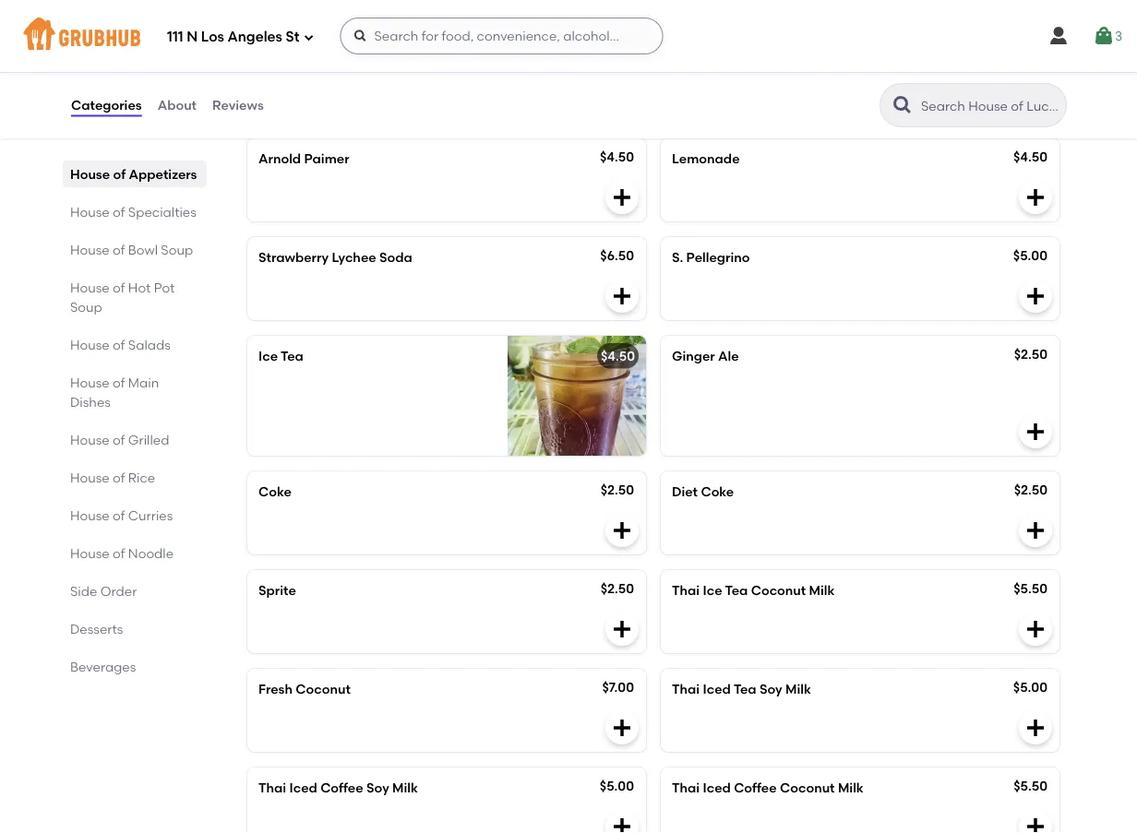 Task type: describe. For each thing, give the bounding box(es) containing it.
svg image for thai iced coffee coconut milk
[[1025, 816, 1047, 834]]

pot
[[154, 280, 175, 295]]

tea for thai iced tea soy milk
[[734, 682, 757, 698]]

thai for thai iced tea soy milk
[[672, 682, 700, 698]]

svg image for thai ice tea coconut milk
[[1025, 619, 1047, 641]]

desserts
[[70, 621, 123, 637]]

order
[[100, 583, 137, 599]]

thai ice tea coconut milk
[[672, 583, 835, 599]]

thai ice tea
[[258, 15, 334, 31]]

of for main
[[113, 375, 125, 390]]

thai for thai ice tea coconut milk
[[672, 583, 700, 599]]

house of appetizers tab
[[70, 164, 199, 184]]

pellegrino
[[686, 250, 750, 266]]

of for curries
[[113, 508, 125, 523]]

tea for thai ice tea coconut milk
[[725, 583, 748, 599]]

ginger ale
[[672, 349, 739, 364]]

salads
[[128, 337, 171, 353]]

house of bowl soup
[[70, 242, 193, 258]]

Search House of Luck Thai BBQ search field
[[919, 97, 1061, 114]]

2 coke from the left
[[701, 484, 734, 500]]

house for house of noodle
[[70, 546, 110, 561]]

search icon image
[[892, 94, 914, 116]]

about button
[[157, 72, 198, 138]]

house of appetizers
[[70, 166, 197, 182]]

diet
[[672, 484, 698, 500]]

s.
[[672, 250, 683, 266]]

specialties
[[128, 204, 196, 220]]

of for bowl
[[113, 242, 125, 258]]

svg image for thai iced tea soy milk
[[1025, 717, 1047, 740]]

los
[[201, 29, 224, 45]]

fresh coconut
[[258, 682, 351, 698]]

strawberry lychee soda
[[258, 250, 412, 266]]

0 horizontal spatial ice
[[258, 349, 278, 364]]

arnold paimer
[[258, 151, 349, 167]]

main
[[128, 375, 159, 390]]

svg image for arnold paimer
[[611, 187, 633, 209]]

tea for thai ice tea
[[312, 15, 334, 31]]

house of hot pot soup tab
[[70, 278, 199, 317]]

iced for thai iced tea soy milk
[[703, 682, 731, 698]]

111
[[167, 29, 183, 45]]

ice for thai ice tea
[[289, 15, 309, 31]]

coffee for coconut
[[734, 781, 777, 796]]

svg image for s. pellegrino
[[1025, 285, 1047, 308]]

iced for thai iced coffee coconut milk
[[703, 781, 731, 796]]

s. pellegrino
[[672, 250, 750, 266]]

house for house of salads
[[70, 337, 110, 353]]

thai for thai iced coffee soy milk
[[258, 781, 286, 796]]

grilled
[[128, 432, 169, 448]]

thai for thai ice tea
[[258, 15, 286, 31]]

thai iced coffee coconut milk
[[672, 781, 864, 796]]

house of specialties tab
[[70, 202, 199, 222]]

house of curries tab
[[70, 506, 199, 525]]

house of noodle
[[70, 546, 174, 561]]

ginger
[[672, 349, 715, 364]]

curries
[[128, 508, 173, 523]]

$4.50 for arnold paimer
[[600, 149, 634, 165]]

house of main dishes tab
[[70, 373, 199, 412]]

house for house of bowl soup
[[70, 242, 110, 258]]

$2.50 for diet coke
[[1014, 482, 1048, 498]]

paimer
[[304, 151, 349, 167]]

$5.50 for thai iced coffee coconut milk
[[1014, 779, 1048, 794]]

sprite
[[258, 583, 296, 599]]

side
[[70, 583, 97, 599]]

ice for thai ice tea coconut milk
[[703, 583, 722, 599]]

lemonade
[[672, 151, 740, 167]]

house of main dishes
[[70, 375, 159, 410]]

$4.50 left ginger
[[601, 349, 635, 364]]

rice
[[128, 470, 155, 486]]

thai iced tea soy milk
[[672, 682, 811, 698]]

beverages
[[70, 659, 136, 675]]

house for house of hot pot soup
[[70, 280, 110, 295]]

thai ice tea image
[[508, 3, 646, 123]]

$2.50 for coke
[[601, 482, 634, 498]]

svg image for lemonade
[[1025, 187, 1047, 209]]

house for house of specialties
[[70, 204, 110, 220]]

of for specialties
[[113, 204, 125, 220]]

svg image for fresh coconut
[[611, 717, 633, 740]]

main navigation navigation
[[0, 0, 1137, 72]]

0 vertical spatial soup
[[161, 242, 193, 258]]

reviews
[[212, 97, 264, 113]]

1 coke from the left
[[258, 484, 291, 500]]

fresh
[[258, 682, 293, 698]]

soy for coffee
[[366, 781, 389, 796]]

house of hot pot soup
[[70, 280, 175, 315]]

$6.50
[[600, 248, 634, 264]]

desserts tab
[[70, 619, 199, 639]]

ice tea image
[[508, 336, 646, 456]]

thai ice coffee image
[[921, 3, 1060, 123]]

thai for thai iced coffee coconut milk
[[672, 781, 700, 796]]



Task type: vqa. For each thing, say whether or not it's contained in the screenshot.
and in the Comes With Onion, Tomato, Green Onion, Pea, Carrot, Scrambled Egg, And Shrimp.
no



Task type: locate. For each thing, give the bounding box(es) containing it.
soy
[[760, 682, 783, 698], [366, 781, 389, 796]]

milk
[[809, 583, 835, 599], [786, 682, 811, 698], [392, 781, 418, 796], [838, 781, 864, 796]]

svg image inside 3 button
[[1093, 25, 1115, 47]]

house inside house of main dishes
[[70, 375, 110, 390]]

lychee
[[332, 250, 376, 266]]

tea
[[312, 15, 334, 31], [281, 349, 304, 364], [725, 583, 748, 599], [734, 682, 757, 698]]

of for grilled
[[113, 432, 125, 448]]

9 of from the top
[[113, 508, 125, 523]]

$5.00 for thai iced coffee soy milk
[[600, 779, 634, 794]]

soda
[[379, 250, 412, 266]]

5 house from the top
[[70, 337, 110, 353]]

of left the noodle
[[113, 546, 125, 561]]

side order tab
[[70, 582, 199, 601]]

milk for thai iced coffee soy milk
[[392, 781, 418, 796]]

1 horizontal spatial soy
[[760, 682, 783, 698]]

2 coffee from the left
[[734, 781, 777, 796]]

1 vertical spatial coconut
[[296, 682, 351, 698]]

1 vertical spatial $5.50
[[1014, 779, 1048, 794]]

0 horizontal spatial soy
[[366, 781, 389, 796]]

house for house of curries
[[70, 508, 110, 523]]

milk for thai iced coffee coconut milk
[[838, 781, 864, 796]]

coffee for soy
[[320, 781, 363, 796]]

of inside tab
[[113, 546, 125, 561]]

10 house from the top
[[70, 546, 110, 561]]

$2.50 for ginger ale
[[1014, 347, 1048, 362]]

house of curries
[[70, 508, 173, 523]]

categories button
[[70, 72, 143, 138]]

$4.50 down the search house of luck thai bbq search box
[[1014, 149, 1048, 165]]

2 house from the top
[[70, 204, 110, 220]]

diet coke
[[672, 484, 734, 500]]

of left salads
[[113, 337, 125, 353]]

house inside tab
[[70, 546, 110, 561]]

house of grilled tab
[[70, 430, 199, 450]]

2 vertical spatial coconut
[[780, 781, 835, 796]]

house of bowl soup tab
[[70, 240, 199, 259]]

$5.00
[[601, 15, 635, 31], [1013, 248, 1048, 264], [1013, 680, 1048, 696], [600, 779, 634, 794]]

house left hot
[[70, 280, 110, 295]]

milk for thai ice tea coconut milk
[[809, 583, 835, 599]]

thai iced coffee soy milk
[[258, 781, 418, 796]]

3 button
[[1093, 19, 1122, 53]]

of for noodle
[[113, 546, 125, 561]]

svg image for sprite
[[611, 619, 633, 641]]

111 n los angeles st
[[167, 29, 300, 45]]

house down house of rice
[[70, 508, 110, 523]]

8 of from the top
[[113, 470, 125, 486]]

5 of from the top
[[113, 337, 125, 353]]

2 horizontal spatial ice
[[703, 583, 722, 599]]

svg image for thai iced coffee soy milk
[[611, 816, 633, 834]]

soy for tea
[[760, 682, 783, 698]]

ale
[[718, 349, 739, 364]]

n
[[187, 29, 198, 45]]

of for hot
[[113, 280, 125, 295]]

0 horizontal spatial soup
[[70, 299, 102, 315]]

svg image for coke
[[611, 520, 633, 542]]

2 $5.50 from the top
[[1014, 779, 1048, 794]]

svg image for diet coke
[[1025, 520, 1047, 542]]

1 house from the top
[[70, 166, 110, 182]]

$5.50
[[1014, 581, 1048, 597], [1014, 779, 1048, 794]]

2 vertical spatial ice
[[703, 583, 722, 599]]

8 house from the top
[[70, 470, 110, 486]]

milk for thai iced tea soy milk
[[786, 682, 811, 698]]

house up house of specialties on the top of the page
[[70, 166, 110, 182]]

house inside house of hot pot soup
[[70, 280, 110, 295]]

ice
[[289, 15, 309, 31], [258, 349, 278, 364], [703, 583, 722, 599]]

of
[[113, 166, 126, 182], [113, 204, 125, 220], [113, 242, 125, 258], [113, 280, 125, 295], [113, 337, 125, 353], [113, 375, 125, 390], [113, 432, 125, 448], [113, 470, 125, 486], [113, 508, 125, 523], [113, 546, 125, 561]]

coconut for $2.50
[[751, 583, 806, 599]]

of left hot
[[113, 280, 125, 295]]

$5.00 for s. pellegrino
[[1013, 248, 1048, 264]]

soup
[[161, 242, 193, 258], [70, 299, 102, 315]]

thai
[[258, 15, 286, 31], [672, 583, 700, 599], [672, 682, 700, 698], [258, 781, 286, 796], [672, 781, 700, 796]]

soup right bowl
[[161, 242, 193, 258]]

1 coffee from the left
[[320, 781, 363, 796]]

angeles
[[227, 29, 282, 45]]

of up house of specialties on the top of the page
[[113, 166, 126, 182]]

svg image
[[1048, 25, 1070, 47], [1093, 25, 1115, 47], [1025, 88, 1047, 110], [611, 285, 633, 308], [1025, 285, 1047, 308], [1025, 421, 1047, 443], [611, 520, 633, 542], [611, 619, 633, 641], [1025, 619, 1047, 641], [1025, 717, 1047, 740]]

of inside house of hot pot soup
[[113, 280, 125, 295]]

1 horizontal spatial coffee
[[734, 781, 777, 796]]

3 house from the top
[[70, 242, 110, 258]]

of for salads
[[113, 337, 125, 353]]

house for house of appetizers
[[70, 166, 110, 182]]

0 vertical spatial ice
[[289, 15, 309, 31]]

ice tea
[[258, 349, 304, 364]]

3 of from the top
[[113, 242, 125, 258]]

of for appetizers
[[113, 166, 126, 182]]

house of specialties
[[70, 204, 196, 220]]

iced
[[703, 682, 731, 698], [289, 781, 317, 796], [703, 781, 731, 796]]

0 horizontal spatial coke
[[258, 484, 291, 500]]

1 vertical spatial ice
[[258, 349, 278, 364]]

house down the dishes
[[70, 432, 110, 448]]

10 of from the top
[[113, 546, 125, 561]]

of left main
[[113, 375, 125, 390]]

coke
[[258, 484, 291, 500], [701, 484, 734, 500]]

noodle
[[128, 546, 174, 561]]

svg image for strawberry lychee soda
[[611, 285, 633, 308]]

Search for food, convenience, alcohol... search field
[[340, 18, 663, 54]]

house of grilled
[[70, 432, 169, 448]]

4 house from the top
[[70, 280, 110, 295]]

of left curries
[[113, 508, 125, 523]]

1 of from the top
[[113, 166, 126, 182]]

strawberry
[[258, 250, 329, 266]]

$4.50
[[600, 149, 634, 165], [1014, 149, 1048, 165], [601, 349, 635, 364]]

side order
[[70, 583, 137, 599]]

$4.50 for lemonade
[[1014, 149, 1048, 165]]

coconut
[[751, 583, 806, 599], [296, 682, 351, 698], [780, 781, 835, 796]]

0 vertical spatial coconut
[[751, 583, 806, 599]]

dishes
[[70, 394, 111, 410]]

$5.50 for thai ice tea coconut milk
[[1014, 581, 1048, 597]]

coffee
[[320, 781, 363, 796], [734, 781, 777, 796]]

1 horizontal spatial ice
[[289, 15, 309, 31]]

house
[[70, 166, 110, 182], [70, 204, 110, 220], [70, 242, 110, 258], [70, 280, 110, 295], [70, 337, 110, 353], [70, 375, 110, 390], [70, 432, 110, 448], [70, 470, 110, 486], [70, 508, 110, 523], [70, 546, 110, 561]]

st
[[286, 29, 300, 45]]

1 horizontal spatial soup
[[161, 242, 193, 258]]

$4.50 left 'lemonade'
[[600, 149, 634, 165]]

house of salads
[[70, 337, 171, 353]]

6 of from the top
[[113, 375, 125, 390]]

of for rice
[[113, 470, 125, 486]]

house of rice tab
[[70, 468, 199, 487]]

0 vertical spatial soy
[[760, 682, 783, 698]]

$2.50 for sprite
[[601, 581, 634, 597]]

7 house from the top
[[70, 432, 110, 448]]

house of salads tab
[[70, 335, 199, 354]]

house for house of main dishes
[[70, 375, 110, 390]]

categories
[[71, 97, 142, 113]]

svg image
[[353, 29, 368, 43], [303, 32, 314, 43], [611, 187, 633, 209], [1025, 187, 1047, 209], [1025, 520, 1047, 542], [611, 717, 633, 740], [611, 816, 633, 834], [1025, 816, 1047, 834]]

4 of from the top
[[113, 280, 125, 295]]

house up side
[[70, 546, 110, 561]]

1 vertical spatial soup
[[70, 299, 102, 315]]

of inside house of main dishes
[[113, 375, 125, 390]]

iced for thai iced coffee soy milk
[[289, 781, 317, 796]]

1 $5.50 from the top
[[1014, 581, 1048, 597]]

7 of from the top
[[113, 432, 125, 448]]

of left bowl
[[113, 242, 125, 258]]

soup inside house of hot pot soup
[[70, 299, 102, 315]]

$2.50
[[1014, 347, 1048, 362], [601, 482, 634, 498], [1014, 482, 1048, 498], [601, 581, 634, 597]]

house for house of grilled
[[70, 432, 110, 448]]

1 horizontal spatial coke
[[701, 484, 734, 500]]

house left bowl
[[70, 242, 110, 258]]

0 horizontal spatial coffee
[[320, 781, 363, 796]]

$7.00
[[602, 680, 634, 696]]

of left rice
[[113, 470, 125, 486]]

coconut for $5.00
[[780, 781, 835, 796]]

of up house of bowl soup
[[113, 204, 125, 220]]

house up house of main dishes
[[70, 337, 110, 353]]

2 of from the top
[[113, 204, 125, 220]]

1 vertical spatial soy
[[366, 781, 389, 796]]

house down house of grilled
[[70, 470, 110, 486]]

bowl
[[128, 242, 158, 258]]

soup up house of salads
[[70, 299, 102, 315]]

svg image for ginger ale
[[1025, 421, 1047, 443]]

reviews button
[[211, 72, 265, 138]]

house up the dishes
[[70, 375, 110, 390]]

about
[[158, 97, 197, 113]]

9 house from the top
[[70, 508, 110, 523]]

house for house of rice
[[70, 470, 110, 486]]

house of noodle tab
[[70, 544, 199, 563]]

appetizers
[[129, 166, 197, 182]]

hot
[[128, 280, 151, 295]]

beverages tab
[[70, 657, 199, 677]]

3
[[1115, 28, 1122, 44]]

6 house from the top
[[70, 375, 110, 390]]

of left grilled
[[113, 432, 125, 448]]

house up house of bowl soup
[[70, 204, 110, 220]]

$5.00 for thai iced tea soy milk
[[1013, 680, 1048, 696]]

house of rice
[[70, 470, 155, 486]]

0 vertical spatial $5.50
[[1014, 581, 1048, 597]]

arnold
[[258, 151, 301, 167]]



